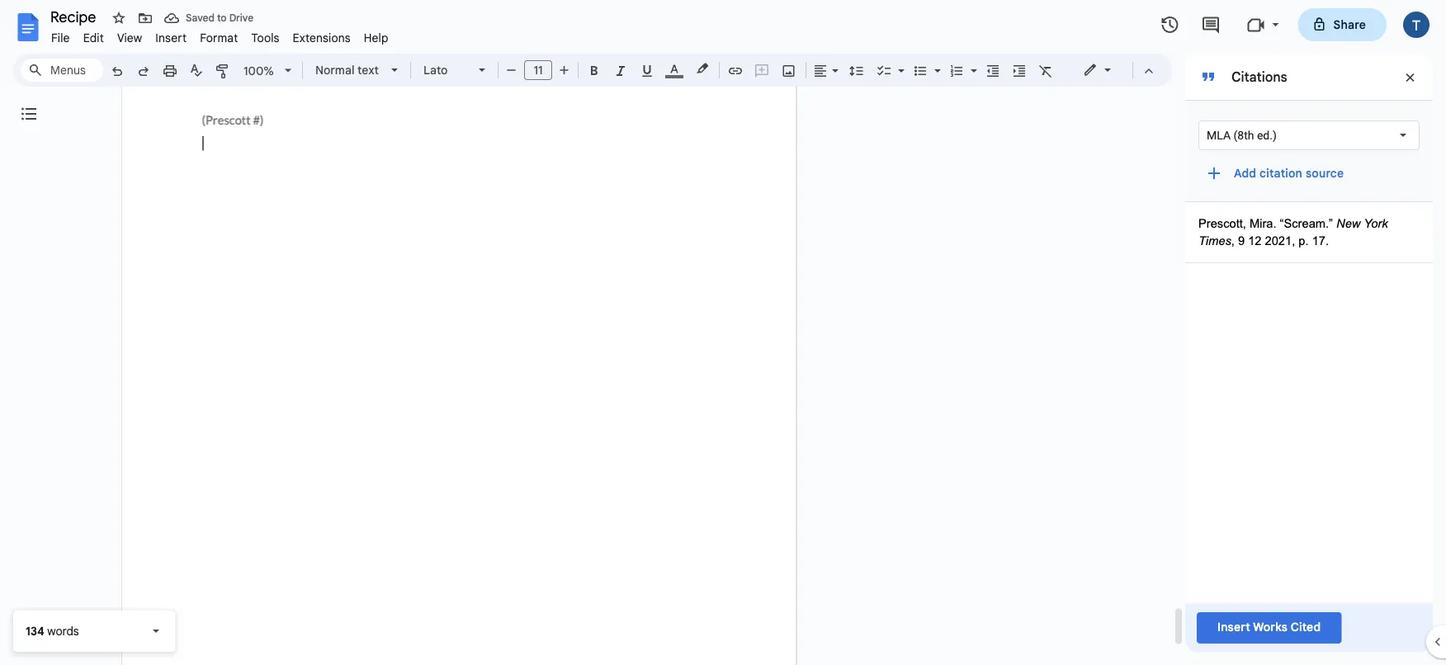 Task type: vqa. For each thing, say whether or not it's contained in the screenshot.
The K Eyboard Shortcuts at the left bottom of page
no



Task type: locate. For each thing, give the bounding box(es) containing it.
citations application
[[0, 0, 1446, 665]]

menu bar containing file
[[45, 21, 395, 49]]

0 horizontal spatial insert
[[155, 31, 187, 45]]

insert for insert works cited
[[1218, 620, 1251, 634]]

source
[[1306, 166, 1344, 181]]

line & paragraph spacing image
[[848, 59, 866, 82]]

insert
[[155, 31, 187, 45], [1218, 620, 1251, 634]]

Star checkbox
[[107, 7, 130, 30]]

134
[[26, 624, 44, 639]]

1 vertical spatial insert
[[1218, 620, 1251, 634]]

Rename text field
[[45, 7, 106, 26]]

citation
[[1260, 166, 1303, 181]]

help menu item
[[357, 28, 395, 47]]

edit menu item
[[76, 28, 111, 47]]

insert left works
[[1218, 620, 1251, 634]]

prescott,
[[1199, 217, 1247, 230]]

share button
[[1298, 8, 1387, 41]]

0 vertical spatial insert
[[155, 31, 187, 45]]

add
[[1234, 166, 1257, 181]]

edit
[[83, 31, 104, 45]]

main toolbar
[[102, 0, 1059, 641]]

bulleted list menu image
[[930, 59, 941, 65]]

file menu item
[[45, 28, 76, 47]]

citations
[[1232, 69, 1288, 85]]

highlight color image
[[694, 59, 712, 78]]

ed.)
[[1257, 128, 1277, 142]]

Font size text field
[[525, 60, 552, 80]]

insert image image
[[780, 59, 799, 82]]

normal text
[[315, 63, 379, 77]]

insert inside button
[[1218, 620, 1251, 634]]

mode and view toolbar
[[1071, 54, 1162, 87]]

insert down saved
[[155, 31, 187, 45]]

mla (8th ed.)
[[1207, 128, 1277, 142]]

17.
[[1312, 234, 1329, 247]]

tools
[[251, 31, 280, 45]]

Font size field
[[524, 60, 559, 81]]

to
[[217, 12, 227, 24]]

1 horizontal spatial insert
[[1218, 620, 1251, 634]]

menu bar inside "menu bar" "banner"
[[45, 21, 395, 49]]

menu bar
[[45, 21, 395, 49]]

font list. lato selected. option
[[424, 59, 469, 82]]

Menus field
[[21, 59, 103, 82]]

insert inside menu item
[[155, 31, 187, 45]]

format menu item
[[193, 28, 245, 47]]

times
[[1199, 234, 1232, 247]]

12
[[1248, 234, 1262, 247]]

words
[[47, 624, 79, 639]]

add citation source button
[[1199, 159, 1358, 188]]

prescott, mira. "scream."
[[1199, 217, 1337, 230]]

saved to drive
[[186, 12, 254, 24]]

Zoom text field
[[239, 59, 279, 83]]



Task type: describe. For each thing, give the bounding box(es) containing it.
york
[[1364, 217, 1388, 230]]

checklist menu image
[[894, 59, 905, 65]]

normal
[[315, 63, 355, 77]]

(8th
[[1234, 128, 1254, 142]]

mira.
[[1250, 217, 1277, 230]]

mla (8th ed.) option
[[1207, 127, 1277, 144]]

, 9 12 2021, p. 17.
[[1232, 234, 1329, 247]]

add citation source
[[1234, 166, 1344, 181]]

"scream."
[[1280, 217, 1333, 230]]

p.
[[1299, 234, 1309, 247]]

view menu item
[[111, 28, 149, 47]]

Zoom field
[[237, 59, 299, 84]]

mla
[[1207, 128, 1231, 142]]

text color image
[[665, 59, 684, 78]]

share
[[1334, 17, 1366, 32]]

extensions menu item
[[286, 28, 357, 47]]

file
[[51, 31, 70, 45]]

view
[[117, 31, 142, 45]]

tools menu item
[[245, 28, 286, 47]]

9
[[1238, 234, 1245, 247]]

saved
[[186, 12, 215, 24]]

insert for insert
[[155, 31, 187, 45]]

extensions
[[293, 31, 351, 45]]

help
[[364, 31, 389, 45]]

saved to drive button
[[160, 7, 258, 30]]

lato
[[424, 63, 448, 77]]

format
[[200, 31, 238, 45]]

insert works cited button
[[1197, 613, 1342, 644]]

new york times
[[1199, 217, 1392, 247]]

insert menu item
[[149, 28, 193, 47]]

new
[[1337, 217, 1361, 230]]

134 words
[[26, 624, 79, 639]]

works
[[1254, 620, 1288, 634]]

styles list. normal text selected. option
[[315, 59, 381, 82]]

2021,
[[1265, 234, 1296, 247]]

drive
[[229, 12, 254, 24]]

insert works cited
[[1218, 620, 1321, 634]]

menu bar banner
[[0, 0, 1446, 665]]

,
[[1232, 234, 1235, 247]]

cited
[[1291, 620, 1321, 634]]

text
[[358, 63, 379, 77]]



